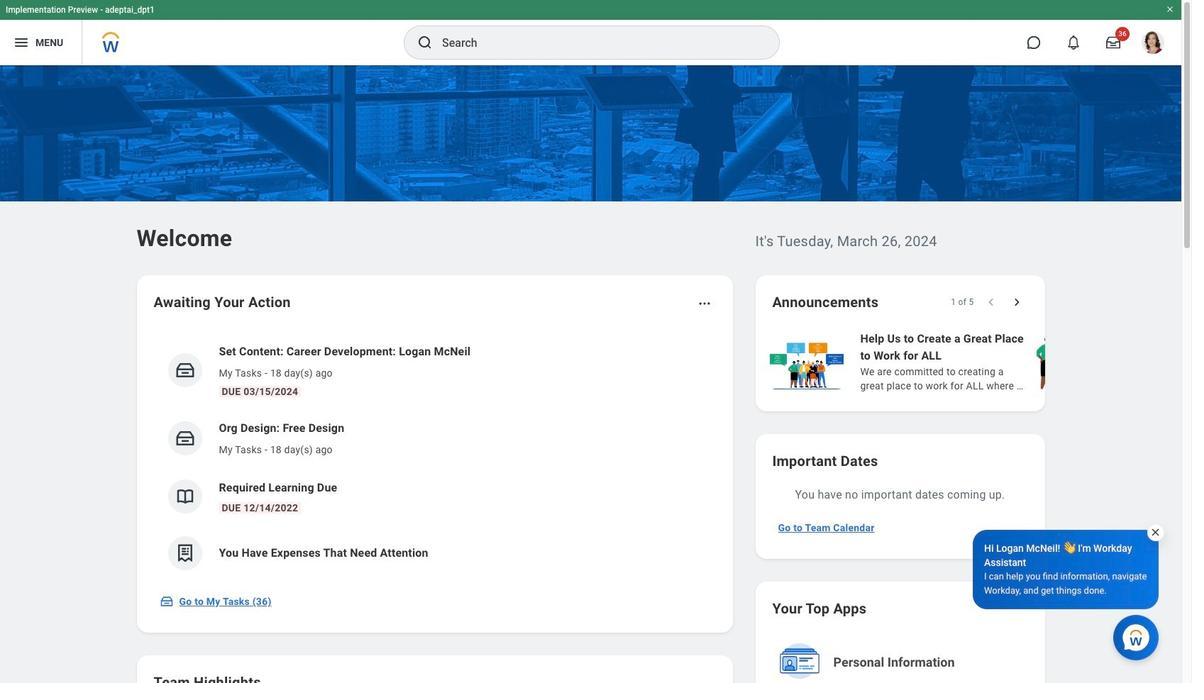 Task type: describe. For each thing, give the bounding box(es) containing it.
close environment banner image
[[1166, 5, 1175, 13]]

x image
[[1150, 527, 1161, 538]]

2 vertical spatial inbox image
[[159, 595, 174, 609]]

0 horizontal spatial list
[[154, 332, 716, 582]]

chevron left small image
[[984, 295, 998, 309]]

chevron right small image
[[1010, 295, 1024, 309]]

search image
[[417, 34, 434, 51]]



Task type: locate. For each thing, give the bounding box(es) containing it.
status
[[951, 297, 974, 308]]

dashboard expenses image
[[174, 543, 196, 564]]

1 horizontal spatial list
[[767, 329, 1192, 395]]

1 vertical spatial inbox image
[[174, 428, 196, 449]]

banner
[[0, 0, 1182, 65]]

notifications large image
[[1067, 35, 1081, 50]]

0 vertical spatial inbox image
[[174, 360, 196, 381]]

Search Workday  search field
[[442, 27, 750, 58]]

justify image
[[13, 34, 30, 51]]

inbox large image
[[1106, 35, 1121, 50]]

inbox image
[[174, 360, 196, 381], [174, 428, 196, 449], [159, 595, 174, 609]]

profile logan mcneil image
[[1142, 31, 1165, 57]]

main content
[[0, 65, 1192, 683]]

book open image
[[174, 486, 196, 507]]

list
[[767, 329, 1192, 395], [154, 332, 716, 582]]



Task type: vqa. For each thing, say whether or not it's contained in the screenshot.
chevron down icon
no



